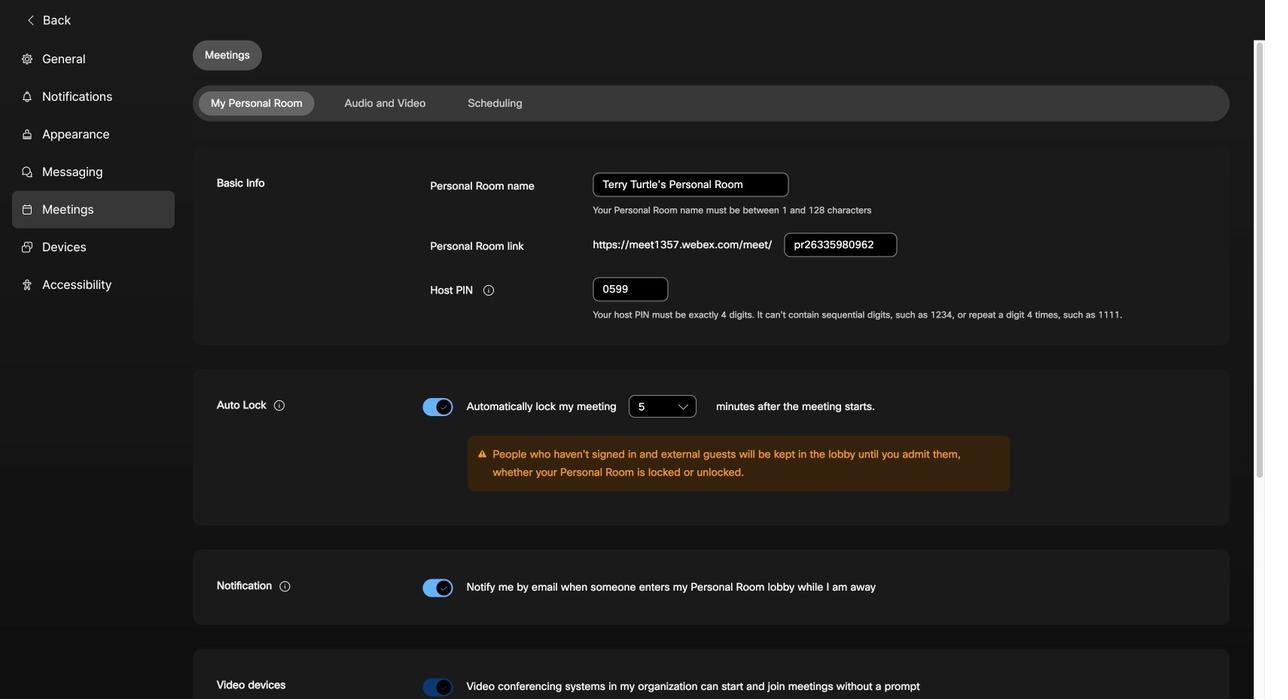 Task type: describe. For each thing, give the bounding box(es) containing it.
notifications tab
[[12, 78, 175, 116]]

settings navigation
[[0, 40, 193, 700]]

appearance tab
[[12, 116, 175, 153]]

general tab
[[12, 40, 175, 78]]

messaging tab
[[12, 153, 175, 191]]

accessibility tab
[[12, 266, 175, 304]]

meetings tab
[[12, 191, 175, 229]]



Task type: locate. For each thing, give the bounding box(es) containing it.
devices tab
[[12, 229, 175, 266]]



Task type: vqa. For each thing, say whether or not it's contained in the screenshot.
Meetings tab
yes



